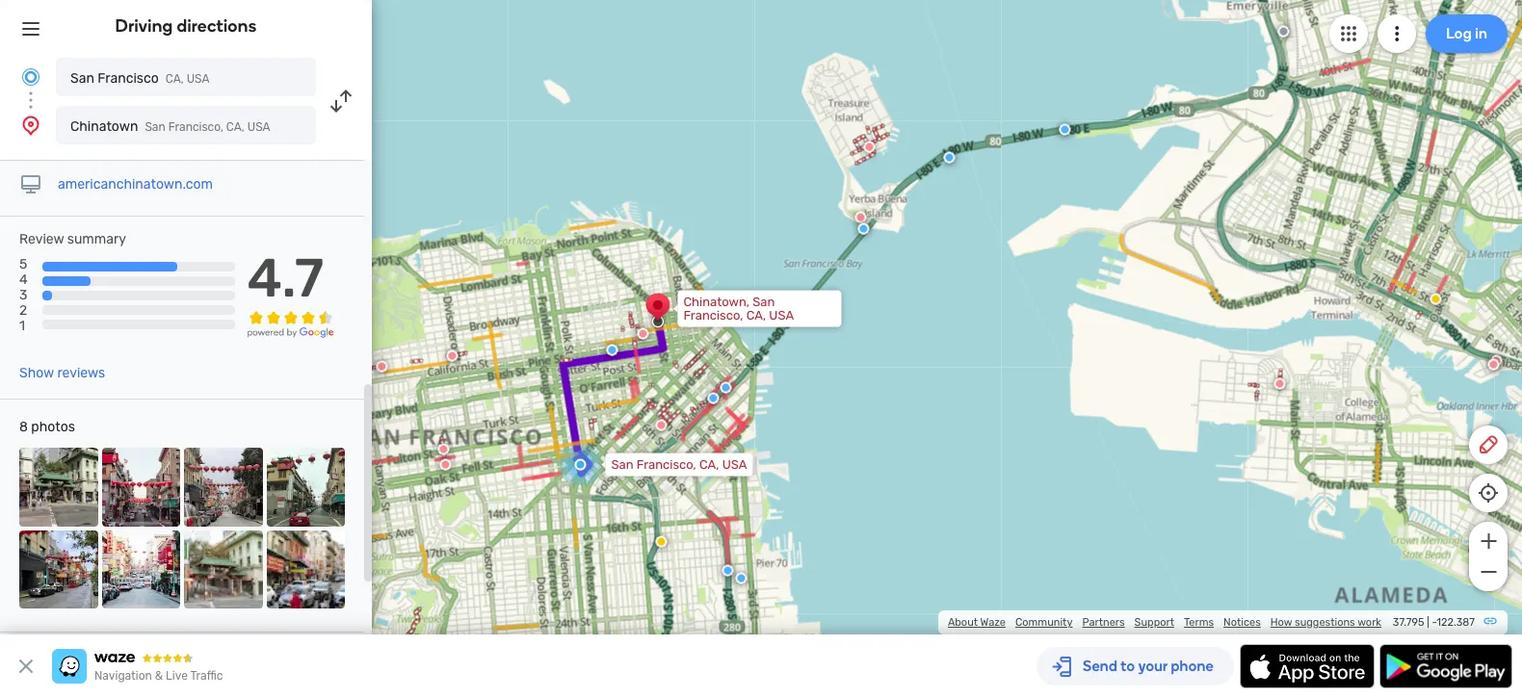 Task type: describe. For each thing, give the bounding box(es) containing it.
1 vertical spatial hazard image
[[656, 536, 667, 548]]

how suggestions work link
[[1271, 617, 1382, 629]]

8
[[19, 419, 28, 436]]

5
[[19, 256, 27, 273]]

image 1 of chinatown, sf image
[[19, 448, 98, 527]]

1 horizontal spatial hazard image
[[1431, 294, 1442, 305]]

chinatown san francisco, ca, usa
[[70, 119, 270, 135]]

x image
[[14, 655, 38, 679]]

image 8 of chinatown, sf image
[[267, 531, 345, 609]]

chinatown
[[70, 119, 138, 135]]

terms
[[1185, 617, 1215, 629]]

ca, inside "san francisco ca, usa"
[[166, 72, 184, 86]]

accident image
[[1279, 26, 1290, 37]]

|
[[1428, 617, 1430, 629]]

37.795 | -122.387
[[1394, 617, 1476, 629]]

terms link
[[1185, 617, 1215, 629]]

2 vertical spatial francisco,
[[637, 457, 697, 472]]

how
[[1271, 617, 1293, 629]]

usa inside chinatown san francisco, ca, usa
[[247, 120, 270, 134]]

show reviews
[[19, 365, 105, 382]]

driving
[[115, 15, 173, 37]]

chinatown,
[[684, 295, 750, 309]]

computer image
[[19, 174, 42, 197]]

8 photos
[[19, 419, 75, 436]]

suggestions
[[1296, 617, 1356, 629]]

san francisco ca, usa
[[70, 70, 210, 87]]

zoom in image
[[1477, 530, 1501, 553]]

37.795
[[1394, 617, 1425, 629]]

show
[[19, 365, 54, 382]]

pencil image
[[1478, 434, 1501, 457]]

-
[[1433, 617, 1438, 629]]

4
[[19, 272, 28, 288]]

review
[[19, 231, 64, 248]]

about waze community partners support terms notices how suggestions work
[[948, 617, 1382, 629]]

americanchinatown.com
[[58, 176, 213, 193]]

notices link
[[1224, 617, 1262, 629]]

chinatown, san francisco, ca, usa
[[684, 295, 794, 322]]

&
[[155, 670, 163, 683]]

partners
[[1083, 617, 1125, 629]]

image 7 of chinatown, sf image
[[184, 531, 263, 609]]

community
[[1016, 617, 1073, 629]]

navigation
[[94, 670, 152, 683]]

location image
[[19, 114, 42, 137]]



Task type: vqa. For each thing, say whether or not it's contained in the screenshot.
directions at the top left
yes



Task type: locate. For each thing, give the bounding box(es) containing it.
1 vertical spatial francisco,
[[684, 308, 744, 322]]

2
[[19, 303, 27, 319]]

0 horizontal spatial hazard image
[[656, 536, 667, 548]]

122.387
[[1437, 617, 1476, 629]]

support
[[1135, 617, 1175, 629]]

image 6 of chinatown, sf image
[[102, 531, 180, 609]]

image 2 of chinatown, sf image
[[102, 448, 180, 527]]

police image
[[1060, 124, 1071, 135], [944, 152, 956, 163], [858, 223, 870, 235], [720, 382, 732, 394], [708, 393, 720, 404], [722, 565, 734, 577], [736, 573, 747, 585]]

image 4 of chinatown, sf image
[[267, 448, 345, 527]]

road closed image
[[864, 141, 876, 153], [447, 350, 458, 362], [1492, 355, 1503, 367], [656, 420, 667, 431]]

waze
[[981, 617, 1006, 629]]

francisco, for chinatown,
[[684, 308, 744, 322]]

current location image
[[19, 66, 42, 89]]

san inside chinatown, san francisco, ca, usa
[[753, 295, 775, 309]]

image 3 of chinatown, sf image
[[184, 448, 263, 527]]

ca, inside chinatown, san francisco, ca, usa
[[747, 308, 766, 322]]

navigation & live traffic
[[94, 670, 223, 683]]

summary
[[67, 231, 126, 248]]

3
[[19, 288, 27, 304]]

san francisco, ca, usa
[[612, 457, 747, 472]]

francisco, inside chinatown, san francisco, ca, usa
[[684, 308, 744, 322]]

about waze link
[[948, 617, 1006, 629]]

usa inside chinatown, san francisco, ca, usa
[[770, 308, 794, 322]]

usa
[[187, 72, 210, 86], [247, 120, 270, 134], [770, 308, 794, 322], [723, 457, 747, 472]]

community link
[[1016, 617, 1073, 629]]

live
[[166, 670, 188, 683]]

4.7
[[247, 247, 324, 310]]

ca, inside chinatown san francisco, ca, usa
[[226, 120, 245, 134]]

0 vertical spatial hazard image
[[1431, 294, 1442, 305]]

support link
[[1135, 617, 1175, 629]]

police image
[[607, 345, 618, 356]]

partners link
[[1083, 617, 1125, 629]]

san
[[70, 70, 94, 87], [145, 120, 166, 134], [753, 295, 775, 309], [612, 457, 634, 472]]

usa inside "san francisco ca, usa"
[[187, 72, 210, 86]]

driving directions
[[115, 15, 257, 37]]

review summary
[[19, 231, 126, 248]]

ca,
[[166, 72, 184, 86], [226, 120, 245, 134], [747, 308, 766, 322], [700, 457, 720, 472]]

hazard image
[[1431, 294, 1442, 305], [656, 536, 667, 548]]

francisco, inside chinatown san francisco, ca, usa
[[168, 120, 224, 134]]

americanchinatown.com link
[[58, 176, 213, 193]]

zoom out image
[[1477, 561, 1501, 584]]

0 vertical spatial francisco,
[[168, 120, 224, 134]]

directions
[[177, 15, 257, 37]]

francisco
[[98, 70, 159, 87]]

work
[[1358, 617, 1382, 629]]

traffic
[[190, 670, 223, 683]]

francisco,
[[168, 120, 224, 134], [684, 308, 744, 322], [637, 457, 697, 472]]

reviews
[[57, 365, 105, 382]]

image 5 of chinatown, sf image
[[19, 531, 98, 609]]

san inside chinatown san francisco, ca, usa
[[145, 120, 166, 134]]

notices
[[1224, 617, 1262, 629]]

francisco, for chinatown
[[168, 120, 224, 134]]

link image
[[1483, 614, 1499, 629]]

road closed image
[[855, 212, 867, 223], [638, 328, 649, 340], [1489, 359, 1500, 371], [376, 361, 388, 373], [1275, 378, 1286, 390], [438, 444, 450, 455], [440, 459, 452, 471]]

photos
[[31, 419, 75, 436]]

about
[[948, 617, 978, 629]]

1
[[19, 319, 25, 335]]

5 4 3 2 1
[[19, 256, 28, 335]]



